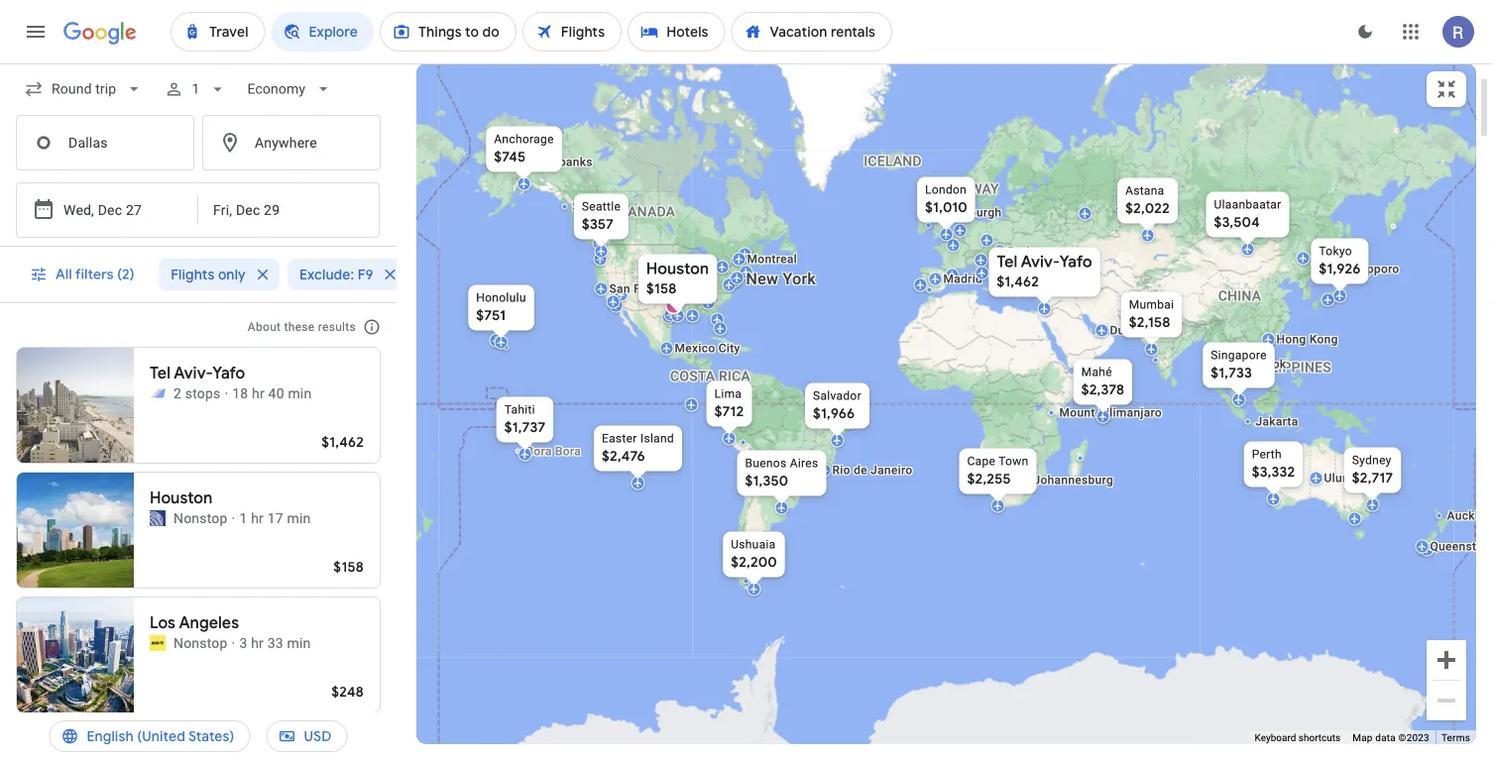 Task type: locate. For each thing, give the bounding box(es) containing it.
hr left "17"
[[251, 510, 264, 527]]

mexico city
[[675, 342, 741, 356]]

tel up 1462 us dollars text field
[[997, 252, 1018, 272]]

cape town $2,255
[[968, 455, 1029, 489]]

bora left easter
[[555, 445, 581, 459]]

0 horizontal spatial houston
[[150, 489, 213, 509]]

1350 US dollars text field
[[745, 473, 789, 490]]

tokyo
[[1320, 245, 1353, 258]]

tahiti
[[505, 403, 535, 417]]

aviv-
[[1021, 252, 1060, 272], [174, 364, 213, 384]]

sitka
[[573, 200, 601, 214]]

loading results progress bar
[[0, 63, 1493, 67]]

1 horizontal spatial aviv-
[[1021, 252, 1060, 272]]

bangkok
[[1238, 358, 1287, 371]]

these
[[284, 320, 315, 334]]

aviv- up 2 stops
[[174, 364, 213, 384]]

0 horizontal spatial  image
[[225, 384, 228, 404]]

tokyo $1,926
[[1320, 245, 1361, 278]]

1 horizontal spatial tel
[[997, 252, 1018, 272]]

hr
[[252, 385, 265, 402], [251, 510, 264, 527], [251, 635, 264, 652]]

$357
[[582, 216, 614, 234]]

(united
[[137, 728, 185, 746]]

$2,255
[[968, 471, 1012, 489]]

$1,926
[[1320, 260, 1361, 278]]

248 US dollars text field
[[331, 683, 364, 701]]

yafo for tel aviv-yafo $1,462
[[1060, 252, 1093, 272]]

tel for tel aviv-yafo
[[150, 364, 171, 384]]

17
[[267, 510, 283, 527]]

1 horizontal spatial $158
[[647, 280, 677, 298]]

city
[[719, 342, 741, 356]]

min right 40
[[288, 385, 312, 402]]

0 vertical spatial nonstop
[[174, 510, 228, 527]]

tel
[[997, 252, 1018, 272], [150, 364, 171, 384]]

nonstop down los angeles
[[174, 635, 228, 652]]

edinburgh
[[946, 206, 1002, 220]]

1 vertical spatial tel
[[150, 364, 171, 384]]

nonstop
[[174, 510, 228, 527], [174, 635, 228, 652]]

philippines
[[1248, 359, 1332, 376]]

None text field
[[16, 115, 194, 171]]

0 vertical spatial  image
[[225, 384, 228, 404]]

angeles
[[179, 613, 239, 634]]

mumbai $2,158
[[1129, 298, 1175, 332]]

map region
[[185, 0, 1493, 761]]

1 horizontal spatial houston
[[647, 259, 709, 279]]

3504 US dollars text field
[[1215, 214, 1261, 232]]

flights only
[[170, 266, 245, 284]]

honolulu
[[476, 291, 526, 305]]

2 stops
[[174, 385, 221, 402]]

tel for tel aviv-yafo $1,462
[[997, 252, 1018, 272]]

yafo right rome
[[1060, 252, 1093, 272]]

2717 US dollars text field
[[1353, 470, 1394, 488]]

2 vertical spatial hr
[[251, 635, 264, 652]]

exclude:
[[299, 266, 354, 284]]

bora down $1,737
[[526, 445, 552, 459]]

1 vertical spatial  image
[[232, 509, 236, 529]]

sapporo
[[1353, 262, 1400, 276]]

rome
[[990, 266, 1023, 280]]

min for los angeles
[[287, 635, 311, 652]]

0 vertical spatial houston
[[647, 259, 709, 279]]

 image
[[232, 634, 236, 654]]

0 horizontal spatial bora
[[526, 445, 552, 459]]

ulaanbaatar $3,504
[[1215, 198, 1282, 232]]

bora
[[526, 445, 552, 459], [555, 445, 581, 459]]

map
[[1353, 733, 1373, 745]]

$745
[[494, 148, 526, 166]]

sydney
[[1353, 454, 1392, 468]]

min for houston
[[287, 510, 311, 527]]

1 vertical spatial aviv-
[[174, 364, 213, 384]]

yafo up "18"
[[213, 364, 245, 384]]

nonstop right united image
[[174, 510, 228, 527]]

1 hr 17 min
[[239, 510, 311, 527]]

751 US dollars text field
[[476, 307, 506, 325]]

tel inside tel aviv-yafo $1,462
[[997, 252, 1018, 272]]

1 horizontal spatial $1,462
[[997, 273, 1040, 291]]

1 horizontal spatial yafo
[[1060, 252, 1093, 272]]

johannesburg
[[1034, 474, 1114, 488]]

yafo for tel aviv-yafo
[[213, 364, 245, 384]]

all
[[56, 266, 72, 284]]

aviv- up 1462 us dollars text field
[[1021, 252, 1060, 272]]

2255 US dollars text field
[[968, 471, 1012, 489]]

houston up 158 us dollars text field
[[647, 259, 709, 279]]

1462 US dollars text field
[[997, 273, 1040, 291]]

rica
[[719, 368, 751, 385]]

1 for 1 hr 17 min
[[239, 510, 247, 527]]

0 vertical spatial 1
[[192, 81, 200, 97]]

keyboard
[[1255, 733, 1297, 745]]

1 vertical spatial houston
[[150, 489, 213, 509]]

hr right the 3
[[251, 635, 264, 652]]

0 vertical spatial min
[[288, 385, 312, 402]]

seattle $357
[[582, 200, 621, 234]]

usd
[[304, 728, 332, 746]]

salvador $1,966
[[813, 389, 862, 423]]

0 horizontal spatial tel
[[150, 364, 171, 384]]

1737 US dollars text field
[[505, 419, 546, 437]]

40
[[268, 385, 284, 402]]

1 vertical spatial hr
[[251, 510, 264, 527]]

houston up united image
[[150, 489, 213, 509]]

$751
[[476, 307, 506, 325]]

2 bora from the left
[[555, 445, 581, 459]]

2378 US dollars text field
[[1082, 381, 1125, 399]]

0 vertical spatial tel
[[997, 252, 1018, 272]]

janeiro
[[871, 464, 913, 478]]

0 vertical spatial $1,462
[[997, 273, 1040, 291]]

1 vertical spatial 1
[[239, 510, 247, 527]]

0 horizontal spatial aviv-
[[174, 364, 213, 384]]

aviv- inside tel aviv-yafo $1,462
[[1021, 252, 1060, 272]]

0 vertical spatial $158
[[647, 280, 677, 298]]

©2023
[[1399, 733, 1430, 745]]

1 inside "popup button"
[[192, 81, 200, 97]]

lima $712
[[715, 387, 744, 421]]

$1,350
[[745, 473, 789, 490]]

min right "17"
[[287, 510, 311, 527]]

$248
[[331, 683, 364, 701]]

los angeles
[[150, 613, 239, 634]]

2022 US dollars text field
[[1126, 200, 1170, 218]]

1 vertical spatial nonstop
[[174, 635, 228, 652]]

yafo inside tel aviv-yafo $1,462
[[1060, 252, 1093, 272]]

spirit image
[[150, 636, 166, 652]]

0 horizontal spatial $158
[[334, 558, 364, 576]]

0 vertical spatial yafo
[[1060, 252, 1093, 272]]

rio de janeiro
[[833, 464, 913, 478]]

costa
[[671, 368, 715, 385]]

0 vertical spatial aviv-
[[1021, 252, 1060, 272]]

states)
[[188, 728, 235, 746]]

1 vertical spatial $1,462
[[322, 433, 364, 451]]

None field
[[16, 71, 152, 107], [239, 71, 341, 107], [16, 71, 152, 107], [239, 71, 341, 107]]

perth $3,332
[[1252, 448, 1296, 482]]

$2,022
[[1126, 200, 1170, 218]]

1 horizontal spatial 1
[[239, 510, 247, 527]]

 image for houston
[[232, 509, 236, 529]]

terms link
[[1442, 733, 1471, 745]]

map data ©2023
[[1353, 733, 1430, 745]]

2 vertical spatial min
[[287, 635, 311, 652]]

2 nonstop from the top
[[174, 635, 228, 652]]

min
[[288, 385, 312, 402], [287, 510, 311, 527], [287, 635, 311, 652]]

1 vertical spatial min
[[287, 510, 311, 527]]

1 horizontal spatial  image
[[232, 509, 236, 529]]

cape
[[968, 455, 996, 469]]

nonstop for houston
[[174, 510, 228, 527]]

francisco
[[634, 282, 688, 296]]

york
[[783, 270, 816, 289]]

london $1,010
[[926, 183, 968, 217]]

houston for houston $158
[[647, 259, 709, 279]]

1 vertical spatial $158
[[334, 558, 364, 576]]

158 US dollars text field
[[647, 280, 677, 298]]

2476 US dollars text field
[[602, 448, 646, 466]]

1462 US dollars text field
[[322, 433, 364, 451]]

1966 US dollars text field
[[813, 405, 855, 423]]

min right 33
[[287, 635, 311, 652]]

$1,966
[[813, 405, 855, 423]]

keyboard shortcuts button
[[1255, 732, 1341, 746]]

houston inside map region
[[647, 259, 709, 279]]

0 vertical spatial hr
[[252, 385, 265, 402]]

0 horizontal spatial yafo
[[213, 364, 245, 384]]

about
[[248, 320, 281, 334]]

 image
[[225, 384, 228, 404], [232, 509, 236, 529]]

1 vertical spatial yafo
[[213, 364, 245, 384]]

1 nonstop from the top
[[174, 510, 228, 527]]

 image left "18"
[[225, 384, 228, 404]]

about these results
[[248, 320, 356, 334]]

hr right "18"
[[252, 385, 265, 402]]

canada
[[619, 204, 676, 220]]

aviv- for tel aviv-yafo $1,462
[[1021, 252, 1060, 272]]

tel aviv-yafo $1,462
[[997, 252, 1093, 291]]

tel up air canada, lufthansa, and united image
[[150, 364, 171, 384]]

0 horizontal spatial 1
[[192, 81, 200, 97]]

1 horizontal spatial bora
[[555, 445, 581, 459]]

 image left 1 hr 17 min
[[232, 509, 236, 529]]

all filters (2)
[[56, 266, 135, 284]]

astana $2,022
[[1126, 184, 1170, 218]]

f9
[[357, 266, 373, 284]]

english (united states) button
[[49, 713, 250, 761]]

$1,010
[[926, 199, 968, 217]]



Task type: describe. For each thing, give the bounding box(es) containing it.
english (united states)
[[87, 728, 235, 746]]

mahé $2,378
[[1082, 366, 1125, 399]]

new york
[[746, 270, 816, 289]]

1 button
[[156, 65, 235, 113]]

island
[[641, 432, 675, 446]]

los
[[150, 613, 176, 634]]

mount kilimanjaro
[[1060, 406, 1162, 420]]

new
[[746, 270, 779, 289]]

main menu image
[[24, 20, 48, 44]]

jakarta
[[1256, 415, 1299, 429]]

shortcuts
[[1299, 733, 1341, 745]]

budapest
[[1008, 245, 1061, 258]]

2158 US dollars text field
[[1129, 314, 1171, 332]]

filters form
[[0, 63, 397, 247]]

rio
[[833, 464, 851, 478]]

astana
[[1126, 184, 1165, 198]]

3 hr 33 min
[[239, 635, 311, 652]]

united image
[[150, 511, 166, 527]]

data
[[1376, 733, 1397, 745]]

only
[[218, 266, 245, 284]]

$712
[[715, 403, 744, 421]]

salvador
[[813, 389, 862, 403]]

norway
[[942, 181, 1000, 197]]

change appearance image
[[1342, 8, 1390, 56]]

Return text field
[[213, 184, 312, 237]]

mahé
[[1082, 366, 1113, 379]]

kilimanjaro
[[1099, 406, 1162, 420]]

1733 US dollars text field
[[1211, 365, 1253, 382]]

perth
[[1252, 448, 1282, 462]]

english
[[87, 728, 134, 746]]

min for tel aviv-yafo
[[288, 385, 312, 402]]

712 US dollars text field
[[715, 403, 744, 421]]

aviv- for tel aviv-yafo
[[174, 364, 213, 384]]

hr for los angeles
[[251, 635, 264, 652]]

nonstop for los angeles
[[174, 635, 228, 652]]

(2)
[[117, 266, 135, 284]]

de
[[854, 464, 868, 478]]

1926 US dollars text field
[[1320, 260, 1361, 278]]

745 US dollars text field
[[494, 148, 526, 166]]

$2,200
[[731, 554, 777, 572]]

costa rica
[[671, 368, 751, 385]]

i̇stanbul
[[1036, 270, 1081, 284]]

tahiti $1,737
[[505, 403, 546, 437]]

aires
[[790, 457, 819, 471]]

$1,737
[[505, 419, 546, 437]]

usd button
[[266, 713, 348, 761]]

1010 US dollars text field
[[926, 199, 968, 217]]

anchorage
[[494, 132, 554, 146]]

hr for tel aviv-yafo
[[252, 385, 265, 402]]

33
[[267, 635, 283, 652]]

ushuaia $2,200
[[731, 538, 777, 572]]

flights
[[170, 266, 214, 284]]

about these results image
[[348, 304, 396, 351]]

0 horizontal spatial $1,462
[[322, 433, 364, 451]]

$2,378
[[1082, 381, 1125, 399]]

singapore
[[1211, 349, 1267, 363]]

lima
[[715, 387, 742, 401]]

view smaller map image
[[1435, 77, 1459, 101]]

results
[[318, 320, 356, 334]]

$2,476
[[602, 448, 646, 466]]

18 hr 40 min
[[232, 385, 312, 402]]

easter island $2,476
[[602, 432, 675, 466]]

dubai
[[1110, 324, 1142, 338]]

Where to? text field
[[202, 115, 381, 171]]

houston for houston
[[150, 489, 213, 509]]

 image for tel aviv-yafo
[[225, 384, 228, 404]]

madrid
[[944, 272, 983, 286]]

$1,462 inside tel aviv-yafo $1,462
[[997, 273, 1040, 291]]

london
[[926, 183, 967, 197]]

1 for 1
[[192, 81, 200, 97]]

singapore $1,733
[[1211, 349, 1267, 382]]

$2,158
[[1129, 314, 1171, 332]]

kong
[[1310, 333, 1339, 347]]

stops
[[185, 385, 221, 402]]

1 bora from the left
[[526, 445, 552, 459]]

keyboard shortcuts
[[1255, 733, 1341, 745]]

mexico
[[675, 342, 716, 356]]

Departure text field
[[63, 184, 155, 237]]

3
[[239, 635, 247, 652]]

filters
[[75, 266, 114, 284]]

sydney $2,717
[[1353, 454, 1394, 488]]

hong kong
[[1277, 333, 1339, 347]]

158 US dollars text field
[[334, 558, 364, 576]]

buenos
[[745, 457, 787, 471]]

$2,717
[[1353, 470, 1394, 488]]

$1,733
[[1211, 365, 1253, 382]]

flights only button
[[158, 251, 279, 299]]

hong
[[1277, 333, 1307, 347]]

san
[[610, 282, 631, 296]]

honolulu $751
[[476, 291, 526, 325]]

hr for houston
[[251, 510, 264, 527]]

3332 US dollars text field
[[1252, 464, 1296, 482]]

2200 US dollars text field
[[731, 554, 777, 572]]

air canada, lufthansa, and united image
[[150, 386, 166, 402]]

2
[[174, 385, 182, 402]]

houston $158
[[647, 259, 709, 298]]

anchorage $745
[[494, 132, 554, 166]]

$3,332
[[1252, 464, 1296, 482]]

357 US dollars text field
[[582, 216, 614, 234]]

$158 inside houston $158
[[647, 280, 677, 298]]

mumbai
[[1129, 298, 1175, 312]]

town
[[999, 455, 1029, 469]]

china
[[1219, 288, 1262, 304]]

18
[[232, 385, 248, 402]]

auckland
[[1448, 509, 1493, 523]]

bora bora
[[526, 445, 581, 459]]

exclude: f9
[[299, 266, 373, 284]]



Task type: vqa. For each thing, say whether or not it's contained in the screenshot.
a
no



